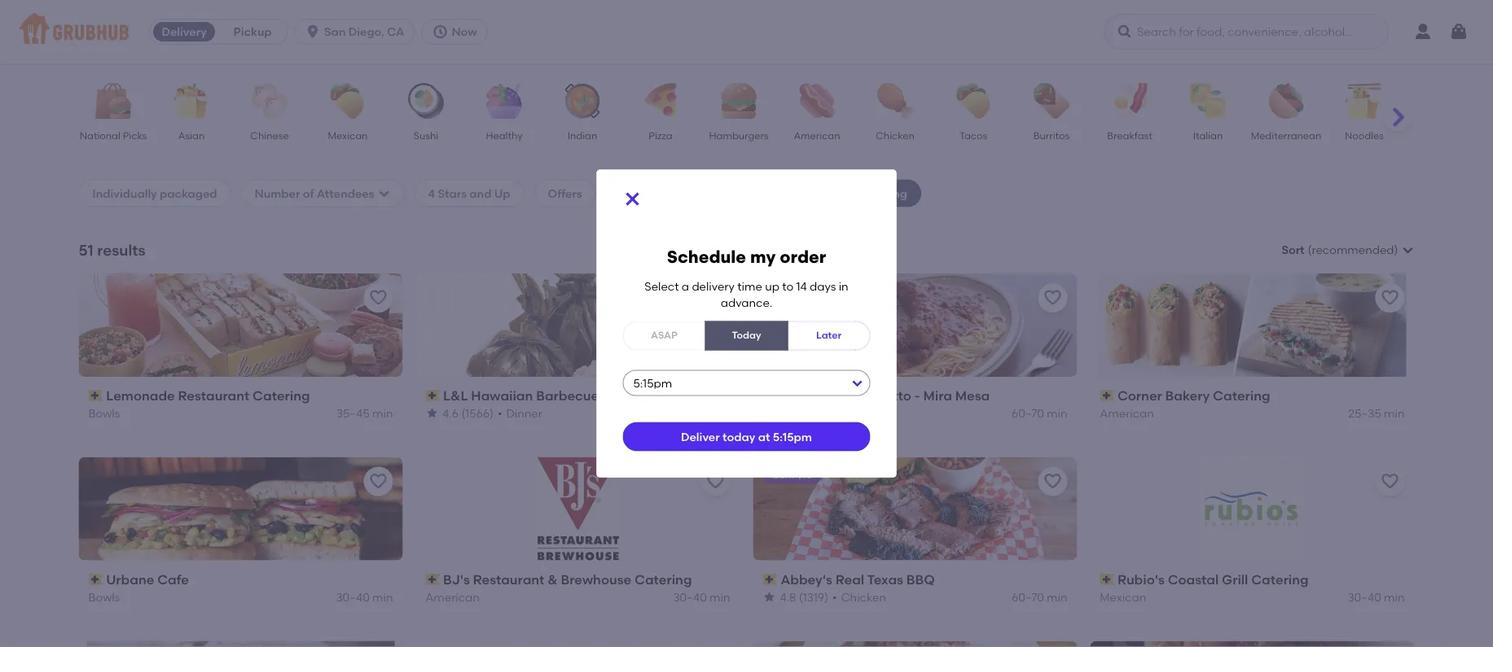 Task type: describe. For each thing, give the bounding box(es) containing it.
stars
[[438, 186, 467, 200]]

hamburgers
[[709, 130, 768, 141]]

advance.
[[721, 296, 773, 310]]

today
[[732, 330, 762, 342]]

asian
[[178, 130, 204, 141]]

1 horizontal spatial svg image
[[623, 190, 643, 209]]

rubio's coastal grill catering
[[1118, 572, 1309, 588]]

time
[[738, 280, 763, 294]]

rubio's coastal grill catering link
[[1101, 571, 1405, 589]]

30–40 min for bj's restaurant & brewhouse catering
[[673, 591, 731, 604]]

breakfast image
[[1101, 83, 1158, 119]]

san diego, ca
[[324, 25, 405, 39]]

4.6
[[443, 407, 459, 420]]

bj's restaurant & brewhouse catering
[[443, 572, 692, 588]]

select
[[645, 280, 679, 294]]

delivery button
[[150, 19, 218, 45]]

barbecue
[[537, 388, 599, 404]]

l&l
[[443, 388, 468, 404]]

30–40 for bj's restaurant & brewhouse catering
[[673, 591, 707, 604]]

urbane cafe
[[106, 572, 189, 588]]

30–40 for rubio's coastal grill catering
[[1348, 591, 1382, 604]]

pizza for filippi's
[[833, 388, 866, 404]]

corner bakery catering
[[1118, 388, 1271, 404]]

bj's
[[443, 572, 470, 588]]

hamburgers image
[[710, 83, 767, 119]]

60–70 min for filippi's pizza grotto - mira mesa
[[1012, 407, 1068, 420]]

mediterranean image
[[1258, 83, 1315, 119]]

a
[[682, 280, 689, 294]]

san diego, ca button
[[294, 19, 422, 45]]

bbq
[[907, 572, 935, 588]]

select a delivery time up to 14 days in advance.
[[645, 280, 849, 310]]

1 vertical spatial chicken
[[841, 591, 887, 604]]

4.6 (1566)
[[443, 407, 494, 420]]

save this restaurant image for lemonade restaurant catering
[[369, 288, 388, 308]]

individually
[[92, 186, 157, 200]]

save this restaurant button for filippi's pizza grotto - mira mesa
[[1039, 283, 1068, 313]]

chinese
[[250, 130, 289, 141]]

bj's restaurant & brewhouse catering link
[[426, 571, 731, 589]]

save this restaurant button for bj's restaurant & brewhouse catering
[[701, 468, 731, 497]]

25–35 min
[[1349, 407, 1405, 420]]

1 horizontal spatial mexican
[[1101, 591, 1147, 604]]

(1514)
[[799, 407, 829, 420]]

pizza image
[[632, 83, 689, 119]]

star icon image for l&l
[[426, 407, 439, 420]]

rubio's coastal grill catering logo image
[[1201, 458, 1305, 561]]

up
[[765, 280, 780, 294]]

san
[[324, 25, 346, 39]]

number
[[255, 186, 300, 200]]

pickup
[[234, 25, 272, 39]]

individually packaged
[[92, 186, 217, 200]]

subscription pass image for bj's restaurant & brewhouse catering
[[426, 575, 440, 586]]

at
[[758, 430, 770, 444]]

grotto
[[870, 388, 912, 404]]

save this restaurant image for bj's restaurant & brewhouse catering
[[706, 472, 726, 492]]

national picks image
[[84, 83, 141, 119]]

subscription pass image for filippi's pizza grotto - mira mesa
[[763, 390, 778, 402]]

save this restaurant button for rubio's coastal grill catering
[[1376, 468, 1405, 497]]

4.8 (1514)
[[780, 407, 829, 420]]

• for hawaiian
[[498, 407, 503, 420]]

urbane
[[106, 572, 154, 588]]

60–70 min for l&l hawaiian barbecue
[[675, 407, 731, 420]]

chinese image
[[241, 83, 298, 119]]

subscription pass image for lemonade restaurant catering
[[88, 390, 103, 402]]

ca
[[387, 25, 405, 39]]

burritos image
[[1023, 83, 1080, 119]]

asap
[[651, 330, 678, 342]]

4.8 for abbey's real texas bbq
[[780, 591, 796, 604]]

4 stars and up
[[428, 186, 511, 200]]

dinner
[[507, 407, 543, 420]]

today
[[723, 430, 756, 444]]

• for real
[[833, 591, 837, 604]]

mesa
[[956, 388, 990, 404]]

60–70 min for abbey's real texas bbq
[[1012, 591, 1068, 604]]

• pizza
[[833, 407, 869, 420]]

coastal
[[1169, 572, 1219, 588]]

star icon image for filippi's
[[763, 407, 776, 420]]

min for lemonade restaurant catering
[[373, 407, 393, 420]]

subscription pass image for rubio's coastal grill catering
[[1101, 575, 1115, 586]]

abbey's real texas bbq
[[781, 572, 935, 588]]

$0
[[620, 186, 633, 200]]

chicken image
[[867, 83, 924, 119]]

packaged
[[160, 186, 217, 200]]

1 horizontal spatial delivery
[[636, 186, 681, 200]]

breakfast
[[1107, 130, 1152, 141]]

bowls for lemonade restaurant catering
[[88, 407, 120, 420]]

l&l hawaiian barbecue
[[443, 388, 599, 404]]

mediterranean
[[1251, 130, 1322, 141]]

picks
[[122, 130, 147, 141]]

now button
[[422, 19, 494, 45]]

healthy
[[486, 130, 522, 141]]

restaurant for bj's
[[473, 572, 545, 588]]

• dinner
[[498, 407, 543, 420]]

deliver
[[681, 430, 720, 444]]

noodles image
[[1336, 83, 1393, 119]]

asap button
[[623, 321, 706, 351]]

lemonade
[[106, 388, 175, 404]]

min for abbey's real texas bbq
[[1047, 591, 1068, 604]]

(1319)
[[799, 591, 829, 604]]

deliver today at 5:15pm button
[[623, 422, 871, 452]]

later button
[[788, 321, 871, 351]]

grill
[[1223, 572, 1249, 588]]

urbane cafe link
[[88, 571, 393, 589]]

star icon image for abbey's
[[763, 591, 776, 604]]

sushi
[[413, 130, 438, 141]]

svg image inside the now "button"
[[432, 24, 449, 40]]

italian
[[1193, 130, 1223, 141]]

5:15pm
[[773, 430, 812, 444]]

abbey's
[[781, 572, 833, 588]]

60–70 for l&l hawaiian barbecue
[[675, 407, 707, 420]]

0 vertical spatial pizza
[[649, 130, 672, 141]]

real
[[836, 572, 865, 588]]

schedule my order
[[667, 247, 827, 268]]

bj's restaurant & brewhouse catering logo image
[[537, 458, 619, 561]]



Task type: locate. For each thing, give the bounding box(es) containing it.
order
[[780, 247, 827, 268]]

1 vertical spatial pizza
[[833, 388, 866, 404]]

-
[[915, 388, 921, 404]]

american for corner bakery catering
[[1101, 407, 1155, 420]]

star icon image left 4.8 (1319)
[[763, 591, 776, 604]]

0 vertical spatial 4.8
[[780, 407, 796, 420]]

subscription pass image left filippi's
[[763, 390, 778, 402]]

l&l hawaiian barbecue link
[[426, 387, 731, 405]]

save this restaurant image for corner bakery catering
[[1381, 288, 1400, 308]]

30–40 for urbane cafe
[[336, 591, 370, 604]]

subscription pass image left rubio's
[[1101, 575, 1115, 586]]

2 vertical spatial american
[[426, 591, 480, 604]]

0 horizontal spatial american
[[426, 591, 480, 604]]

now
[[452, 25, 477, 39]]

• down hawaiian
[[498, 407, 503, 420]]

30–40 min for urbane cafe
[[336, 591, 393, 604]]

filippi's
[[781, 388, 830, 404]]

35–45
[[336, 407, 370, 420]]

60–70 for abbey's real texas bbq
[[1012, 591, 1045, 604]]

3 30–40 from the left
[[1348, 591, 1382, 604]]

save this restaurant button
[[364, 283, 393, 313], [701, 283, 731, 313], [1039, 283, 1068, 313], [1376, 283, 1405, 313], [364, 468, 393, 497], [701, 468, 731, 497], [1039, 468, 1068, 497], [1376, 468, 1405, 497]]

4.8
[[780, 407, 796, 420], [780, 591, 796, 604]]

bakery
[[1166, 388, 1211, 404]]

save this restaurant image
[[1381, 288, 1400, 308], [706, 472, 726, 492], [1044, 472, 1063, 492]]

american
[[794, 130, 840, 141], [1101, 407, 1155, 420], [426, 591, 480, 604]]

subscription pass image inside the lemonade restaurant catering link
[[88, 390, 103, 402]]

25–35
[[1349, 407, 1382, 420]]

0 vertical spatial delivery
[[162, 25, 207, 39]]

min for l&l hawaiian barbecue
[[710, 407, 731, 420]]

3 30–40 min from the left
[[1348, 591, 1405, 604]]

restaurant left & on the bottom left of the page
[[473, 572, 545, 588]]

save this restaurant button for l&l hawaiian barbecue
[[701, 283, 731, 313]]

save this restaurant button for corner bakery catering
[[1376, 283, 1405, 313]]

• right (1514)
[[833, 407, 837, 420]]

to
[[783, 280, 794, 294]]

rubicon catering - la jolla logo image
[[475, 642, 681, 648]]

subscription pass image
[[88, 390, 103, 402], [426, 390, 440, 402], [763, 390, 778, 402], [88, 575, 103, 586], [1101, 575, 1115, 586]]

american down corner
[[1101, 407, 1155, 420]]

subscription pass image left abbey's
[[763, 575, 778, 586]]

1 30–40 from the left
[[336, 591, 370, 604]]

subscription pass image inside filippi's pizza grotto - mira mesa link
[[763, 390, 778, 402]]

0 vertical spatial chicken
[[876, 130, 915, 141]]

pizza up • pizza
[[833, 388, 866, 404]]

american image
[[788, 83, 845, 119]]

pizza down pizza image in the top of the page
[[649, 130, 672, 141]]

2 4.8 from the top
[[780, 591, 796, 604]]

save this restaurant image for filippi's pizza grotto - mira mesa
[[1044, 288, 1063, 308]]

catering inside "link"
[[635, 572, 692, 588]]

subscription pass image for corner bakery catering
[[1101, 390, 1115, 402]]

up
[[494, 186, 511, 200]]

pizza inside filippi's pizza grotto - mira mesa link
[[833, 388, 866, 404]]

0 horizontal spatial save this restaurant image
[[706, 472, 726, 492]]

4
[[428, 186, 435, 200]]

results
[[97, 241, 146, 259]]

subscription pass image inside l&l hawaiian barbecue link
[[426, 390, 440, 402]]

mexican
[[328, 130, 367, 141], [1101, 591, 1147, 604]]

min for bj's restaurant & brewhouse catering
[[710, 591, 731, 604]]

bowls for urbane cafe
[[88, 591, 120, 604]]

mexican image
[[319, 83, 376, 119]]

cafe
[[157, 572, 189, 588]]

save this restaurant image for l&l hawaiian barbecue
[[706, 288, 726, 308]]

1 vertical spatial restaurant
[[473, 572, 545, 588]]

restaurant for lemonade
[[178, 388, 250, 404]]

2 horizontal spatial subscription pass image
[[1101, 390, 1115, 402]]

(1566)
[[462, 407, 494, 420]]

mira
[[924, 388, 953, 404]]

tacos image
[[945, 83, 1002, 119]]

2 horizontal spatial 30–40 min
[[1348, 591, 1405, 604]]

&
[[548, 572, 558, 588]]

bowls down lemonade at the bottom
[[88, 407, 120, 420]]

• chicken
[[833, 591, 887, 604]]

min for filippi's pizza grotto - mira mesa
[[1047, 407, 1068, 420]]

51 results
[[79, 241, 146, 259]]

noodles
[[1345, 130, 1384, 141]]

subscription pass image for abbey's real texas bbq
[[763, 575, 778, 586]]

main navigation navigation
[[0, 0, 1494, 64]]

brewhouse
[[561, 572, 632, 588]]

60–70 for filippi's pizza grotto - mira mesa
[[1012, 407, 1045, 420]]

number of attendees
[[255, 186, 375, 200]]

subscription pass image inside urbane cafe link
[[88, 575, 103, 586]]

of
[[303, 186, 314, 200]]

restaurant inside "link"
[[473, 572, 545, 588]]

svg image
[[305, 24, 321, 40], [623, 190, 643, 209]]

lemonade restaurant catering link
[[88, 387, 393, 405]]

in
[[839, 280, 849, 294]]

rubio's
[[1118, 572, 1165, 588]]

subscription pass image left lemonade at the bottom
[[88, 390, 103, 402]]

0 horizontal spatial svg image
[[305, 24, 321, 40]]

bowls
[[88, 407, 120, 420], [88, 591, 120, 604]]

deliver today at 5:15pm
[[681, 430, 812, 444]]

svg image left san
[[305, 24, 321, 40]]

pickup button
[[218, 19, 287, 45]]

mexican down rubio's
[[1101, 591, 1147, 604]]

0 horizontal spatial 30–40 min
[[336, 591, 393, 604]]

mexican down mexican image
[[328, 130, 367, 141]]

$0 delivery
[[620, 186, 681, 200]]

0 vertical spatial mexican
[[328, 130, 367, 141]]

italian image
[[1180, 83, 1237, 119]]

0 horizontal spatial 30–40
[[336, 591, 370, 604]]

chicken down chicken image
[[876, 130, 915, 141]]

healthy image
[[476, 83, 533, 119]]

pizza down filippi's pizza grotto - mira mesa
[[841, 407, 869, 420]]

filippi's pizza grotto - mira mesa
[[781, 388, 990, 404]]

1 horizontal spatial 30–40
[[673, 591, 707, 604]]

save this restaurant image for urbane cafe
[[369, 472, 388, 492]]

4.8 for filippi's pizza grotto - mira mesa
[[780, 407, 796, 420]]

2 30–40 min from the left
[[673, 591, 731, 604]]

1 bowls from the top
[[88, 407, 120, 420]]

save this restaurant button for urbane cafe
[[364, 468, 393, 497]]

subscription pass image inside the abbey's real texas bbq link
[[763, 575, 778, 586]]

0 vertical spatial bowls
[[88, 407, 120, 420]]

30–40
[[336, 591, 370, 604], [673, 591, 707, 604], [1348, 591, 1382, 604]]

subscription pass image inside bj's restaurant & brewhouse catering "link"
[[426, 575, 440, 586]]

min for corner bakery catering
[[1385, 407, 1405, 420]]

pizza for •
[[841, 407, 869, 420]]

1 horizontal spatial save this restaurant image
[[1044, 472, 1063, 492]]

subscription pass image inside rubio's coastal grill catering link
[[1101, 575, 1115, 586]]

american down american image
[[794, 130, 840, 141]]

subscription pass image
[[1101, 390, 1115, 402], [426, 575, 440, 586], [763, 575, 778, 586]]

national
[[79, 130, 120, 141]]

1 vertical spatial svg image
[[623, 190, 643, 209]]

chicken down the abbey's real texas bbq at the right bottom
[[841, 591, 887, 604]]

2 horizontal spatial 30–40
[[1348, 591, 1382, 604]]

1 4.8 from the top
[[780, 407, 796, 420]]

filippi's pizza grotto - mira mesa link
[[763, 387, 1068, 405]]

1 vertical spatial mexican
[[1101, 591, 1147, 604]]

1 horizontal spatial 30–40 min
[[673, 591, 731, 604]]

tacos
[[960, 130, 987, 141]]

offers
[[548, 186, 582, 200]]

later
[[816, 330, 842, 342]]

1 vertical spatial american
[[1101, 407, 1155, 420]]

star icon image
[[426, 407, 439, 420], [763, 407, 776, 420], [763, 591, 776, 604]]

delivery inside delivery button
[[162, 25, 207, 39]]

subscription pass image inside corner bakery catering link
[[1101, 390, 1115, 402]]

1 vertical spatial bowls
[[88, 591, 120, 604]]

1 vertical spatial 4.8
[[780, 591, 796, 604]]

• right (1319) on the bottom right of the page
[[833, 591, 837, 604]]

60–70
[[675, 407, 707, 420], [1012, 407, 1045, 420], [1012, 591, 1045, 604]]

bowls down 'urbane'
[[88, 591, 120, 604]]

1 vertical spatial delivery
[[636, 186, 681, 200]]

indian
[[567, 130, 597, 141]]

•
[[498, 407, 503, 420], [833, 407, 837, 420], [833, 591, 837, 604]]

svg image right offers
[[623, 190, 643, 209]]

save this restaurant image for rubio's coastal grill catering
[[1381, 472, 1400, 492]]

2 vertical spatial pizza
[[841, 407, 869, 420]]

1 horizontal spatial restaurant
[[473, 572, 545, 588]]

$10
[[797, 470, 812, 482]]

subscription pass image left l&l
[[426, 390, 440, 402]]

subscription pass image left corner
[[1101, 390, 1115, 402]]

lemonade restaurant catering
[[106, 388, 310, 404]]

2 bowls from the top
[[88, 591, 120, 604]]

attendees
[[317, 186, 375, 200]]

corner
[[1118, 388, 1163, 404]]

restaurant right lemonade at the bottom
[[178, 388, 250, 404]]

american for bj's restaurant & brewhouse catering
[[426, 591, 480, 604]]

hawaiian
[[472, 388, 533, 404]]

delivery
[[692, 280, 735, 294]]

star icon image up at
[[763, 407, 776, 420]]

0 horizontal spatial subscription pass image
[[426, 575, 440, 586]]

corner bakery catering link
[[1101, 387, 1405, 405]]

earn $10
[[773, 470, 812, 482]]

subscription pass image for l&l hawaiian barbecue
[[426, 390, 440, 402]]

svg image inside "san diego, ca" button
[[305, 24, 321, 40]]

• for pizza
[[833, 407, 837, 420]]

1 horizontal spatial american
[[794, 130, 840, 141]]

0 horizontal spatial delivery
[[162, 25, 207, 39]]

earn
[[773, 470, 795, 482]]

0 horizontal spatial mexican
[[328, 130, 367, 141]]

asian image
[[163, 83, 220, 119]]

0 vertical spatial restaurant
[[178, 388, 250, 404]]

14
[[797, 280, 807, 294]]

30–40 min for rubio's coastal grill catering
[[1348, 591, 1405, 604]]

51
[[79, 241, 93, 259]]

4.8 (1319)
[[780, 591, 829, 604]]

american down "bj's" at the bottom of the page
[[426, 591, 480, 604]]

0 vertical spatial svg image
[[305, 24, 321, 40]]

svg image
[[1450, 22, 1469, 42], [432, 24, 449, 40], [1117, 24, 1134, 40], [378, 187, 391, 200]]

4.8 up 5:15pm
[[780, 407, 796, 420]]

4.8 down abbey's
[[780, 591, 796, 604]]

subscription pass image for urbane cafe
[[88, 575, 103, 586]]

subscription pass image left 'urbane'
[[88, 575, 103, 586]]

chicken
[[876, 130, 915, 141], [841, 591, 887, 604]]

1 horizontal spatial subscription pass image
[[763, 575, 778, 586]]

1 30–40 min from the left
[[336, 591, 393, 604]]

indian image
[[554, 83, 611, 119]]

0 vertical spatial american
[[794, 130, 840, 141]]

60–70 min
[[675, 407, 731, 420], [1012, 407, 1068, 420], [1012, 591, 1068, 604]]

delivery right the "$0"
[[636, 186, 681, 200]]

delivery left pickup
[[162, 25, 207, 39]]

2 30–40 from the left
[[673, 591, 707, 604]]

burritos
[[1034, 130, 1070, 141]]

sushi image
[[397, 83, 454, 119]]

save this restaurant image
[[369, 288, 388, 308], [706, 288, 726, 308], [1044, 288, 1063, 308], [369, 472, 388, 492], [1381, 472, 1400, 492]]

min for urbane cafe
[[373, 591, 393, 604]]

star icon image left 4.6
[[426, 407, 439, 420]]

save this restaurant button for lemonade restaurant catering
[[364, 283, 393, 313]]

today button
[[705, 321, 788, 351]]

2 horizontal spatial american
[[1101, 407, 1155, 420]]

2 horizontal spatial save this restaurant image
[[1381, 288, 1400, 308]]

min for rubio's coastal grill catering
[[1385, 591, 1405, 604]]

subscription pass image left "bj's" at the bottom of the page
[[426, 575, 440, 586]]

days
[[810, 280, 836, 294]]

min
[[373, 407, 393, 420], [710, 407, 731, 420], [1047, 407, 1068, 420], [1385, 407, 1405, 420], [373, 591, 393, 604], [710, 591, 731, 604], [1047, 591, 1068, 604], [1385, 591, 1405, 604]]

0 horizontal spatial restaurant
[[178, 388, 250, 404]]



Task type: vqa. For each thing, say whether or not it's contained in the screenshot.
Lehigh Acres
no



